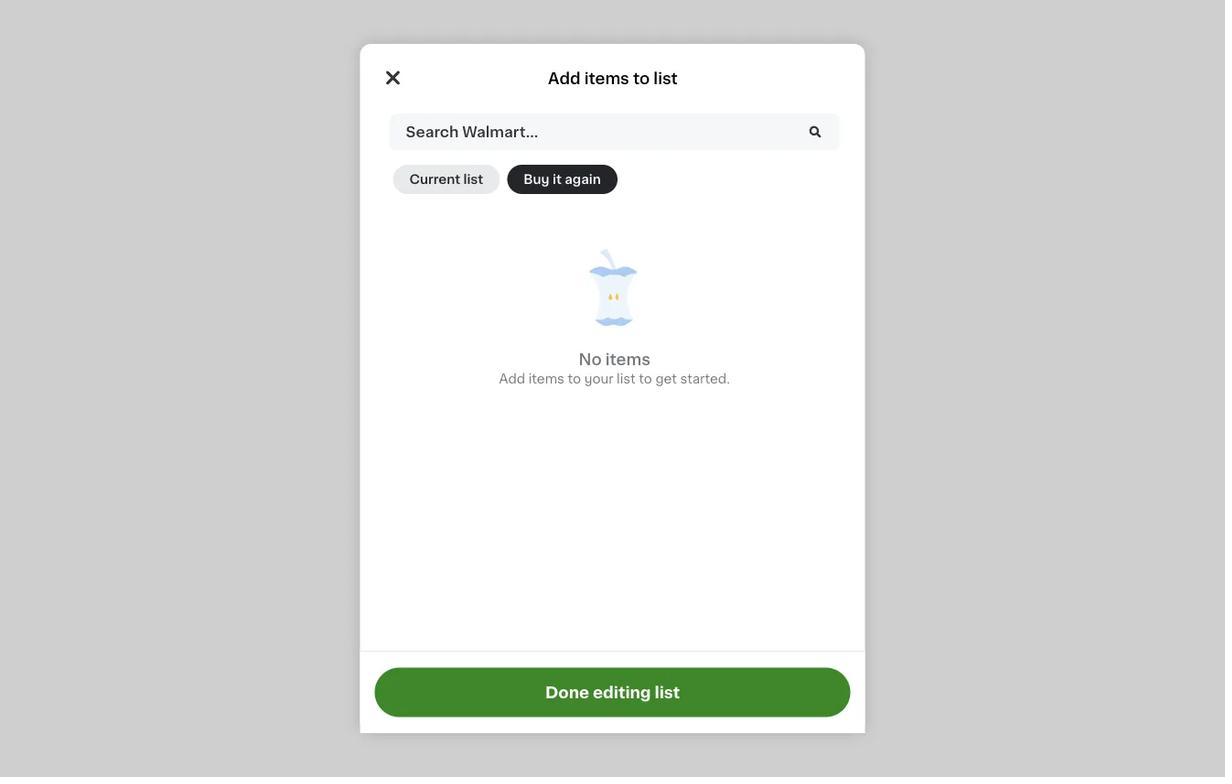 Task type: vqa. For each thing, say whether or not it's contained in the screenshot.
methods
no



Task type: locate. For each thing, give the bounding box(es) containing it.
1 vertical spatial items
[[606, 352, 651, 367]]

no items add items to your list to get started.
[[499, 352, 730, 385]]

add items to list
[[548, 71, 678, 87]]

get
[[656, 373, 677, 385]]

search
[[406, 124, 459, 139]]

items up search walmart... button
[[585, 71, 630, 87]]

2 vertical spatial items
[[529, 373, 565, 385]]

current
[[410, 173, 460, 186]]

to left your
[[568, 373, 581, 385]]

add up search walmart... button
[[548, 71, 581, 87]]

it
[[553, 173, 562, 186]]

done editing list
[[545, 685, 680, 700]]

buy it again button
[[507, 165, 618, 194]]

items
[[585, 71, 630, 87], [606, 352, 651, 367], [529, 373, 565, 385]]

again
[[565, 173, 601, 186]]

done editing list button
[[375, 668, 851, 717]]

buy it again
[[524, 173, 601, 186]]

current list button
[[393, 165, 500, 194]]

add left your
[[499, 373, 526, 385]]

items left your
[[529, 373, 565, 385]]

no
[[579, 352, 602, 367]]

buy
[[524, 173, 550, 186]]

add
[[548, 71, 581, 87], [499, 373, 526, 385]]

walmart...
[[462, 124, 538, 139]]

items for no
[[606, 352, 651, 367]]

0 vertical spatial items
[[585, 71, 630, 87]]

items for add
[[585, 71, 630, 87]]

to up search walmart... button
[[633, 71, 650, 87]]

list right your
[[617, 373, 636, 385]]

0 horizontal spatial add
[[499, 373, 526, 385]]

1 horizontal spatial add
[[548, 71, 581, 87]]

add inside the no items add items to your list to get started.
[[499, 373, 526, 385]]

1 vertical spatial add
[[499, 373, 526, 385]]

to
[[633, 71, 650, 87], [568, 373, 581, 385], [639, 373, 653, 385]]

list_add_items dialog
[[360, 44, 865, 733]]

done
[[545, 685, 590, 700]]

items up your
[[606, 352, 651, 367]]

list
[[654, 71, 678, 87], [464, 173, 484, 186], [617, 373, 636, 385], [655, 685, 680, 700]]

current list
[[410, 173, 484, 186]]



Task type: describe. For each thing, give the bounding box(es) containing it.
list inside the no items add items to your list to get started.
[[617, 373, 636, 385]]

list right current
[[464, 173, 484, 186]]

to left get
[[639, 373, 653, 385]]

list right the editing
[[655, 685, 680, 700]]

editing
[[593, 685, 651, 700]]

search walmart... button
[[389, 114, 840, 150]]

0 vertical spatial add
[[548, 71, 581, 87]]

started.
[[681, 373, 730, 385]]

list up search walmart... button
[[654, 71, 678, 87]]

your
[[585, 373, 614, 385]]

search walmart...
[[406, 124, 538, 139]]



